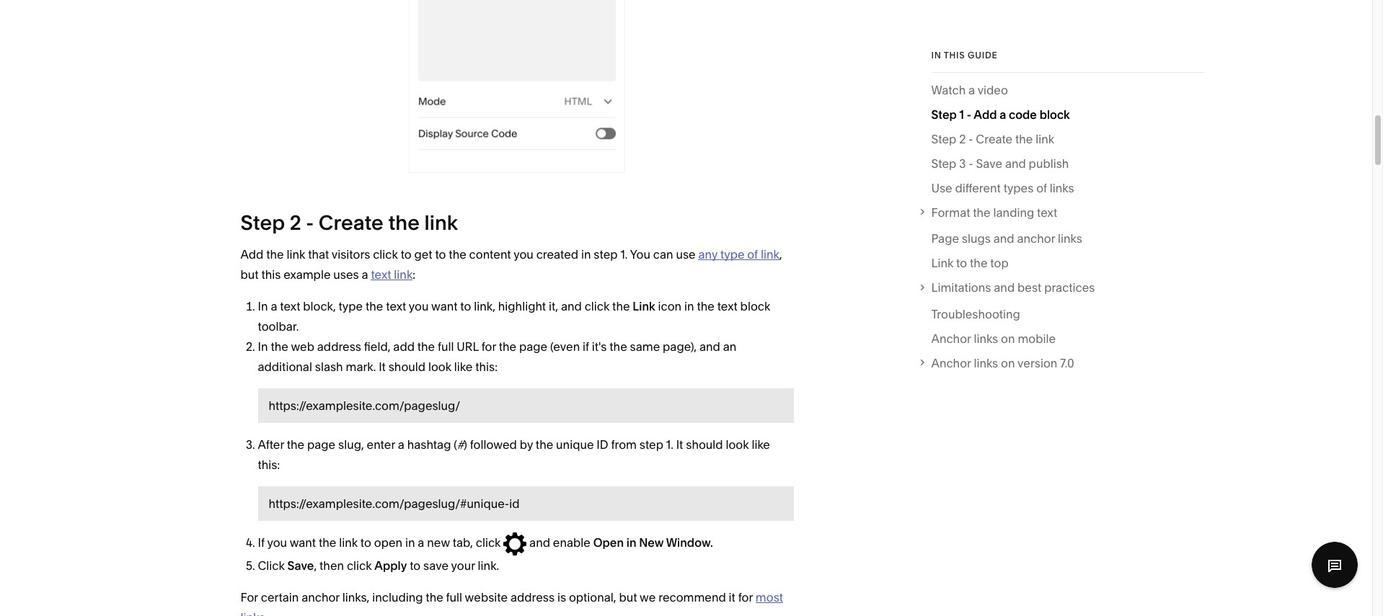 Task type: locate. For each thing, give the bounding box(es) containing it.
page
[[519, 339, 548, 354], [307, 438, 335, 452]]

this inside , but this example uses a
[[261, 267, 281, 282]]

the down text link link
[[366, 299, 383, 314]]

1 vertical spatial address
[[511, 590, 555, 605]]

2 inside "link"
[[959, 132, 966, 146]]

1 horizontal spatial for
[[738, 590, 753, 605]]

the left content
[[449, 247, 466, 262]]

0 vertical spatial step 2 - create the link
[[931, 132, 1054, 146]]

look
[[428, 360, 451, 374], [726, 438, 749, 452]]

link inside "link"
[[1036, 132, 1054, 146]]

in down toolbar.
[[258, 339, 268, 354]]

the inside dropdown button
[[973, 206, 991, 220]]

should inside ) followed by the unique id from step 1. it should look like this:
[[686, 438, 723, 452]]

- right 1
[[967, 107, 971, 122]]

block
[[1040, 107, 1070, 122], [740, 299, 770, 314]]

step up use
[[931, 132, 957, 146]]

0 horizontal spatial of
[[747, 247, 758, 262]]

links down anchor links on mobile link
[[974, 356, 998, 371]]

want
[[431, 299, 458, 314], [290, 536, 316, 550]]

in for in this guide
[[931, 50, 942, 61]]

0 vertical spatial page
[[519, 339, 548, 354]]

in right open
[[405, 536, 415, 550]]

in left new
[[627, 536, 636, 550]]

0 vertical spatial ,
[[779, 247, 782, 262]]

1 vertical spatial anchor
[[302, 590, 340, 605]]

1 horizontal spatial should
[[686, 438, 723, 452]]

0 vertical spatial look
[[428, 360, 451, 374]]

format the landing text link
[[931, 203, 1205, 223]]

of right types
[[1036, 181, 1047, 195]]

save down "step 2 - create the link" "link"
[[976, 156, 1002, 171]]

limitations
[[931, 281, 991, 295]]

0 vertical spatial in
[[931, 50, 942, 61]]

0 vertical spatial address
[[317, 339, 361, 354]]

1 horizontal spatial block
[[1040, 107, 1070, 122]]

it's
[[592, 339, 607, 354]]

0 vertical spatial anchor
[[1017, 232, 1055, 246]]

full left the "website"
[[446, 590, 462, 605]]

but left we
[[619, 590, 637, 605]]

0 horizontal spatial block
[[740, 299, 770, 314]]

1.
[[620, 247, 628, 262], [666, 438, 673, 452]]

this
[[944, 50, 965, 61], [261, 267, 281, 282]]

l
[[633, 299, 639, 314]]

text right landing
[[1037, 206, 1057, 220]]

click left l in the left of the page
[[585, 299, 610, 314]]

in
[[581, 247, 591, 262], [684, 299, 694, 314], [405, 536, 415, 550], [627, 536, 636, 550]]

click
[[258, 559, 285, 573]]

2 on from the top
[[1001, 356, 1015, 371]]

on for version
[[1001, 356, 1015, 371]]

in for in the web address field, add the full url for the page (even if it's the same page), and an additional slash mark. it should look like this:
[[258, 339, 268, 354]]

same
[[630, 339, 660, 354]]

page inside in the web address field, add the full url for the page (even if it's the same page), and an additional slash mark. it should look like this:
[[519, 339, 548, 354]]

1 vertical spatial 1.
[[666, 438, 673, 452]]

1 vertical spatial page
[[307, 438, 335, 452]]

for inside in the web address field, add the full url for the page (even if it's the same page), and an additional slash mark. it should look like this:
[[482, 339, 496, 354]]

text up an
[[717, 299, 738, 314]]

the up the then
[[319, 536, 336, 550]]

most
[[756, 590, 783, 605]]

1 anchor from the top
[[931, 332, 971, 346]]

visitors
[[332, 247, 370, 262]]

address
[[317, 339, 361, 354], [511, 590, 555, 605]]

a left video
[[969, 83, 975, 97]]

the down icon in the text block toolbar.
[[499, 339, 517, 354]]

address up slash
[[317, 339, 361, 354]]

this: down after
[[258, 458, 280, 472]]

and inside page slugs and anchor links link
[[994, 232, 1014, 246]]

anchor links on mobile link
[[931, 329, 1056, 353]]

0 vertical spatial but
[[241, 267, 259, 282]]

to left open
[[360, 536, 371, 550]]

want right if
[[290, 536, 316, 550]]

0 horizontal spatial 1.
[[620, 247, 628, 262]]

1 horizontal spatial step 2 - create the link
[[931, 132, 1054, 146]]

text link :
[[371, 267, 415, 282]]

1 vertical spatial this:
[[258, 458, 280, 472]]

open
[[374, 536, 403, 550]]

0 vertical spatial it
[[379, 360, 386, 374]]

- for the step 1 - add a code block link on the right of page
[[967, 107, 971, 122]]

1 vertical spatial add
[[241, 247, 263, 262]]

1 vertical spatial 2
[[290, 210, 301, 235]]

0 horizontal spatial create
[[319, 210, 384, 235]]

- inside step 3 - save and publish link
[[969, 156, 973, 171]]

click
[[373, 247, 398, 262], [585, 299, 610, 314], [476, 536, 501, 550], [347, 559, 372, 573]]

the gear icon image
[[504, 533, 527, 556]]

add left that
[[241, 247, 263, 262]]

link to the top link
[[931, 253, 1009, 278]]

you
[[514, 247, 534, 262], [409, 299, 429, 314], [267, 536, 287, 550]]

1 vertical spatial save
[[287, 559, 314, 573]]

type right any at the top
[[720, 247, 745, 262]]

1 horizontal spatial page
[[519, 339, 548, 354]]

it down "field,"
[[379, 360, 386, 374]]

on inside dropdown button
[[1001, 356, 1015, 371]]

0 horizontal spatial but
[[241, 267, 259, 282]]

the right the icon
[[697, 299, 715, 314]]

1 vertical spatial create
[[319, 210, 384, 235]]

step right 'from'
[[640, 438, 663, 452]]

anchor down anchor links on mobile link
[[931, 356, 971, 371]]

to left link,
[[460, 299, 471, 314]]

1 horizontal spatial type
[[720, 247, 745, 262]]

0 vertical spatial 1.
[[620, 247, 628, 262]]

for right url
[[482, 339, 496, 354]]

page left the (even
[[519, 339, 548, 354]]

block right code
[[1040, 107, 1070, 122]]

in up toolbar.
[[258, 299, 268, 314]]

practices
[[1044, 281, 1095, 295]]

create up visitors
[[319, 210, 384, 235]]

and inside step 3 - save and publish link
[[1005, 156, 1026, 171]]

https://examplesite.com/pageslug/#unique-
[[269, 497, 509, 511]]

- for "step 2 - create the link" "link"
[[969, 132, 973, 146]]

1 vertical spatial but
[[619, 590, 637, 605]]

2 anchor from the top
[[931, 356, 971, 371]]

0 horizontal spatial look
[[428, 360, 451, 374]]

of right any at the top
[[747, 247, 758, 262]]

tab,
[[453, 536, 473, 550]]

anchor down the then
[[302, 590, 340, 605]]

and left an
[[700, 339, 720, 354]]

1 vertical spatial this
[[261, 267, 281, 282]]

2 vertical spatial in
[[258, 339, 268, 354]]

step left 1
[[931, 107, 957, 122]]

link
[[931, 256, 954, 271]]

but
[[241, 267, 259, 282], [619, 590, 637, 605]]

full left url
[[438, 339, 454, 354]]

1 horizontal spatial step
[[640, 438, 663, 452]]

1 vertical spatial look
[[726, 438, 749, 452]]

for right it
[[738, 590, 753, 605]]

anchor inside dropdown button
[[931, 356, 971, 371]]

you right if
[[267, 536, 287, 550]]

block down any type of link link
[[740, 299, 770, 314]]

1 horizontal spatial this:
[[475, 360, 498, 374]]

the right "add"
[[417, 339, 435, 354]]

step for the step 1 - add a code block link on the right of page
[[931, 107, 957, 122]]

should
[[388, 360, 426, 374], [686, 438, 723, 452]]

- inside "step 2 - create the link" "link"
[[969, 132, 973, 146]]

1 horizontal spatial add
[[974, 107, 997, 122]]

address left is at the bottom left of the page
[[511, 590, 555, 605]]

1 vertical spatial step
[[640, 438, 663, 452]]

0 horizontal spatial this:
[[258, 458, 280, 472]]

1 horizontal spatial it
[[676, 438, 683, 452]]

0 horizontal spatial for
[[482, 339, 496, 354]]

step 2 - create the link up visitors
[[241, 210, 458, 235]]

1 vertical spatial ,
[[314, 559, 317, 573]]

you down :
[[409, 299, 429, 314]]

links
[[1050, 181, 1074, 195], [1058, 232, 1082, 246], [974, 332, 998, 346], [974, 356, 998, 371], [241, 611, 265, 617]]

but left example
[[241, 267, 259, 282]]

the right by
[[536, 438, 553, 452]]

step for "step 2 - create the link" "link"
[[931, 132, 957, 146]]

a left code
[[1000, 107, 1006, 122]]

and inside limitations and best practices link
[[994, 281, 1015, 295]]

links down for
[[241, 611, 265, 617]]

anchor links on version 7.0
[[931, 356, 1074, 371]]

guide
[[968, 50, 998, 61]]

like inside in the web address field, add the full url for the page (even if it's the same page), and an additional slash mark. it should look like this:
[[454, 360, 473, 374]]

this left the guide
[[944, 50, 965, 61]]

- right 3
[[969, 156, 973, 171]]

page left "slug,"
[[307, 438, 335, 452]]

type right block,
[[339, 299, 363, 314]]

anchor down troubleshooting link
[[931, 332, 971, 346]]

0 horizontal spatial address
[[317, 339, 361, 354]]

click right the then
[[347, 559, 372, 573]]

0 horizontal spatial type
[[339, 299, 363, 314]]

slash
[[315, 360, 343, 374]]

text inside format the landing text link
[[1037, 206, 1057, 220]]

the left l in the left of the page
[[612, 299, 630, 314]]

step left 3
[[931, 156, 957, 171]]

links down format the landing text link
[[1058, 232, 1082, 246]]

2 horizontal spatial you
[[514, 247, 534, 262]]

in up the watch
[[931, 50, 942, 61]]

1 horizontal spatial create
[[976, 132, 1013, 146]]

if
[[258, 536, 265, 550]]

0 horizontal spatial add
[[241, 247, 263, 262]]

in inside in the web address field, add the full url for the page (even if it's the same page), and an additional slash mark. it should look like this:
[[258, 339, 268, 354]]

1 vertical spatial step 2 - create the link
[[241, 210, 458, 235]]

the inside icon in the text block toolbar.
[[697, 299, 715, 314]]

0 vertical spatial full
[[438, 339, 454, 354]]

want left link,
[[431, 299, 458, 314]]

of
[[1036, 181, 1047, 195], [747, 247, 758, 262]]

0 horizontal spatial step 2 - create the link
[[241, 210, 458, 235]]

links inside dropdown button
[[974, 356, 998, 371]]

a right uses
[[362, 267, 368, 282]]

step 3 - save and publish
[[931, 156, 1069, 171]]

links for most links
[[241, 611, 265, 617]]

add the link that visitors click to get to the content you created in step 1. you can use any type of link
[[241, 247, 779, 262]]

0 vertical spatial step
[[594, 247, 618, 262]]

this left example
[[261, 267, 281, 282]]

0 vertical spatial block
[[1040, 107, 1070, 122]]

and
[[1005, 156, 1026, 171], [994, 232, 1014, 246], [994, 281, 1015, 295], [561, 299, 582, 314], [700, 339, 720, 354], [529, 536, 550, 550]]

1 vertical spatial for
[[738, 590, 753, 605]]

0 vertical spatial 2
[[959, 132, 966, 146]]

we
[[640, 590, 656, 605]]

0 horizontal spatial 2
[[290, 210, 301, 235]]

text
[[1037, 206, 1057, 220], [371, 267, 391, 282], [280, 299, 300, 314], [386, 299, 406, 314], [717, 299, 738, 314]]

in right the icon
[[684, 299, 694, 314]]

1 horizontal spatial you
[[409, 299, 429, 314]]

1 horizontal spatial ,
[[779, 247, 782, 262]]

you right content
[[514, 247, 534, 262]]

0 horizontal spatial should
[[388, 360, 426, 374]]

a inside the step 1 - add a code block link
[[1000, 107, 1006, 122]]

it right 'from'
[[676, 438, 683, 452]]

1 horizontal spatial of
[[1036, 181, 1047, 195]]

your
[[451, 559, 475, 573]]

)
[[464, 438, 467, 452]]

full inside in the web address field, add the full url for the page (even if it's the same page), and an additional slash mark. it should look like this:
[[438, 339, 454, 354]]

step inside ) followed by the unique id from step 1. it should look like this:
[[640, 438, 663, 452]]

1 vertical spatial anchor
[[931, 356, 971, 371]]

and down "top"
[[994, 281, 1015, 295]]

a up toolbar.
[[271, 299, 277, 314]]

and right the gear icon
[[529, 536, 550, 550]]

created
[[536, 247, 578, 262]]

- for step 3 - save and publish link
[[969, 156, 973, 171]]

0 horizontal spatial like
[[454, 360, 473, 374]]

#
[[457, 438, 464, 452]]

1. right 'from'
[[666, 438, 673, 452]]

links down troubleshooting link
[[974, 332, 998, 346]]

create down the step 1 - add a code block link on the right of page
[[976, 132, 1013, 146]]

on down anchor links on mobile link
[[1001, 356, 1015, 371]]

the down code
[[1015, 132, 1033, 146]]

look inside ) followed by the unique id from step 1. it should look like this:
[[726, 438, 749, 452]]

0 vertical spatial anchor
[[931, 332, 971, 346]]

this: inside ) followed by the unique id from step 1. it should look like this:
[[258, 458, 280, 472]]

add right 1
[[974, 107, 997, 122]]

the left "top"
[[970, 256, 988, 271]]

, inside , but this example uses a
[[779, 247, 782, 262]]

7.0
[[1060, 356, 1074, 371]]

recommend
[[659, 590, 726, 605]]

0 vertical spatial on
[[1001, 332, 1015, 346]]

0 horizontal spatial ,
[[314, 559, 317, 573]]

1 vertical spatial of
[[747, 247, 758, 262]]

followed
[[470, 438, 517, 452]]

0 horizontal spatial this
[[261, 267, 281, 282]]

including
[[372, 590, 423, 605]]

1 vertical spatial want
[[290, 536, 316, 550]]

1 horizontal spatial look
[[726, 438, 749, 452]]

like inside ) followed by the unique id from step 1. it should look like this:
[[752, 438, 770, 452]]

1 vertical spatial in
[[258, 299, 268, 314]]

troubleshooting
[[931, 307, 1020, 322]]

,
[[779, 247, 782, 262], [314, 559, 317, 573]]

1 vertical spatial block
[[740, 299, 770, 314]]

0 vertical spatial type
[[720, 247, 745, 262]]

step inside "link"
[[931, 132, 957, 146]]

1 horizontal spatial like
[[752, 438, 770, 452]]

this: down url
[[475, 360, 498, 374]]

the down different
[[973, 206, 991, 220]]

after the page slug, enter a hashtag ( #
[[258, 438, 464, 452]]

1 vertical spatial on
[[1001, 356, 1015, 371]]

it,
[[549, 299, 558, 314]]

- up that
[[306, 210, 314, 235]]

links up format the landing text dropdown button
[[1050, 181, 1074, 195]]

1 horizontal spatial want
[[431, 299, 458, 314]]

0 vertical spatial want
[[431, 299, 458, 314]]

0 horizontal spatial anchor
[[302, 590, 340, 605]]

:
[[413, 267, 415, 282]]

- inside the step 1 - add a code block link
[[967, 107, 971, 122]]

1 horizontal spatial save
[[976, 156, 1002, 171]]

0 vertical spatial this:
[[475, 360, 498, 374]]

1 on from the top
[[1001, 332, 1015, 346]]

types
[[1004, 181, 1034, 195]]

example
[[284, 267, 331, 282]]

the_unique_id_of_an_anchor_link_added_to_a_code_block.png image
[[409, 0, 625, 173]]

in inside icon in the text block toolbar.
[[684, 299, 694, 314]]

1 vertical spatial it
[[676, 438, 683, 452]]

1 vertical spatial full
[[446, 590, 462, 605]]

3
[[959, 156, 966, 171]]

a
[[969, 83, 975, 97], [1000, 107, 1006, 122], [362, 267, 368, 282], [271, 299, 277, 314], [398, 438, 404, 452], [418, 536, 424, 550]]

links,
[[342, 590, 370, 605]]

2
[[959, 132, 966, 146], [290, 210, 301, 235]]

step
[[931, 107, 957, 122], [931, 132, 957, 146], [931, 156, 957, 171], [241, 210, 285, 235]]

1 horizontal spatial 1.
[[666, 438, 673, 452]]

(even
[[550, 339, 580, 354]]

on up anchor links on version 7.0
[[1001, 332, 1015, 346]]

https://examplesite.com/pageslug/#unique-id
[[269, 497, 520, 511]]

save right click
[[287, 559, 314, 573]]

1 vertical spatial should
[[686, 438, 723, 452]]

0 vertical spatial save
[[976, 156, 1002, 171]]

- down the step 1 - add a code block link on the right of page
[[969, 132, 973, 146]]

0 vertical spatial like
[[454, 360, 473, 374]]

links inside most links
[[241, 611, 265, 617]]

anchor down landing
[[1017, 232, 1055, 246]]

0 vertical spatial you
[[514, 247, 534, 262]]

step 2 - create the link down the step 1 - add a code block link on the right of page
[[931, 132, 1054, 146]]

1 horizontal spatial 2
[[959, 132, 966, 146]]

that
[[308, 247, 329, 262]]

the
[[1015, 132, 1033, 146], [973, 206, 991, 220], [388, 210, 420, 235], [266, 247, 284, 262], [449, 247, 466, 262], [970, 256, 988, 271], [366, 299, 383, 314], [612, 299, 630, 314], [697, 299, 715, 314], [271, 339, 288, 354], [417, 339, 435, 354], [499, 339, 517, 354], [610, 339, 627, 354], [287, 438, 304, 452], [536, 438, 553, 452], [319, 536, 336, 550], [426, 590, 443, 605]]

2 up 3
[[959, 132, 966, 146]]

id
[[509, 497, 520, 511]]

2 vertical spatial you
[[267, 536, 287, 550]]



Task type: vqa. For each thing, say whether or not it's contained in the screenshot.
the Add site and page descriptions
no



Task type: describe. For each thing, give the bounding box(es) containing it.
link.
[[478, 559, 499, 573]]

1. inside ) followed by the unique id from step 1. it should look like this:
[[666, 438, 673, 452]]

and inside in the web address field, add the full url for the page (even if it's the same page), and an additional slash mark. it should look like this:
[[700, 339, 720, 354]]

1 vertical spatial type
[[339, 299, 363, 314]]

in the web address field, add the full url for the page (even if it's the same page), and an additional slash mark. it should look like this:
[[258, 339, 737, 374]]

for
[[241, 590, 258, 605]]

then
[[320, 559, 344, 573]]

links for anchor links on mobile
[[974, 332, 998, 346]]

the up get at the left top
[[388, 210, 420, 235]]

different
[[955, 181, 1001, 195]]

limitations and best practices button
[[916, 278, 1205, 298]]

step for step 3 - save and publish link
[[931, 156, 957, 171]]

a left new
[[418, 536, 424, 550]]

an
[[723, 339, 737, 354]]

version
[[1018, 356, 1058, 371]]

0 horizontal spatial save
[[287, 559, 314, 573]]

certain
[[261, 590, 299, 605]]

but inside , but this example uses a
[[241, 267, 259, 282]]

use
[[676, 247, 696, 262]]

address inside in the web address field, add the full url for the page (even if it's the same page), and an additional slash mark. it should look like this:
[[317, 339, 361, 354]]

limitations and best practices link
[[931, 278, 1205, 298]]

and right it,
[[561, 299, 582, 314]]

watch
[[931, 83, 966, 97]]

0 vertical spatial of
[[1036, 181, 1047, 195]]

a inside , but this example uses a
[[362, 267, 368, 282]]

1 horizontal spatial anchor
[[1017, 232, 1055, 246]]

url
[[457, 339, 479, 354]]

in this guide
[[931, 50, 998, 61]]

can
[[653, 247, 673, 262]]

step up example
[[241, 210, 285, 235]]

1 horizontal spatial this
[[944, 50, 965, 61]]

look inside in the web address field, add the full url for the page (even if it's the same page), and an additional slash mark. it should look like this:
[[428, 360, 451, 374]]

in for in a text block, type the text you want to link, highlight it, and click the l ink
[[258, 299, 268, 314]]

you
[[630, 247, 650, 262]]

anchor links on mobile
[[931, 332, 1056, 346]]

icon in the text block toolbar.
[[258, 299, 770, 334]]

format
[[931, 206, 970, 220]]

should inside in the web address field, add the full url for the page (even if it's the same page), and an additional slash mark. it should look like this:
[[388, 360, 426, 374]]

text left :
[[371, 267, 391, 282]]

page slugs and anchor links link
[[931, 229, 1082, 253]]

to left save
[[410, 559, 421, 573]]

optional,
[[569, 590, 616, 605]]

enter
[[367, 438, 395, 452]]

hashtag
[[407, 438, 451, 452]]

the down save
[[426, 590, 443, 605]]

this: inside in the web address field, add the full url for the page (even if it's the same page), and an additional slash mark. it should look like this:
[[475, 360, 498, 374]]

click save , then click apply to save your link.
[[258, 559, 499, 573]]

in a text block, type the text you want to link, highlight it, and click the l ink
[[258, 299, 655, 314]]

create inside "step 2 - create the link" "link"
[[976, 132, 1013, 146]]

the up example
[[266, 247, 284, 262]]

new
[[639, 536, 664, 550]]

text down text link :
[[386, 299, 406, 314]]

it
[[729, 590, 736, 605]]

landing
[[993, 206, 1034, 220]]

it inside ) followed by the unique id from step 1. it should look like this:
[[676, 438, 683, 452]]

and enable open in new window.
[[527, 536, 713, 550]]

to right link
[[956, 256, 967, 271]]

watch a video link
[[931, 80, 1008, 105]]

links for anchor links on version 7.0
[[974, 356, 998, 371]]

any type of link link
[[698, 247, 779, 262]]

mark.
[[346, 360, 376, 374]]

add
[[393, 339, 415, 354]]

uses
[[333, 267, 359, 282]]

anchor for anchor links on mobile
[[931, 332, 971, 346]]

0 horizontal spatial step
[[594, 247, 618, 262]]

, but this example uses a
[[241, 247, 782, 282]]

0 horizontal spatial you
[[267, 536, 287, 550]]

field,
[[364, 339, 391, 354]]

id
[[597, 438, 608, 452]]

apply
[[375, 559, 407, 573]]

1 horizontal spatial but
[[619, 590, 637, 605]]

to right get at the left top
[[435, 247, 446, 262]]

on for mobile
[[1001, 332, 1015, 346]]

text link link
[[371, 267, 413, 282]]

the down toolbar.
[[271, 339, 288, 354]]

slugs
[[962, 232, 991, 246]]

get
[[414, 247, 432, 262]]

website
[[465, 590, 508, 605]]

1 vertical spatial you
[[409, 299, 429, 314]]

mobile
[[1018, 332, 1056, 346]]

1 horizontal spatial address
[[511, 590, 555, 605]]

link to the top
[[931, 256, 1009, 271]]

page
[[931, 232, 959, 246]]

block,
[[303, 299, 336, 314]]

most links
[[241, 590, 783, 617]]

for certain anchor links, including the full website address is optional, but we recommend it for
[[241, 590, 756, 605]]

additional
[[258, 360, 312, 374]]

0 horizontal spatial page
[[307, 438, 335, 452]]

it inside in the web address field, add the full url for the page (even if it's the same page), and an additional slash mark. it should look like this:
[[379, 360, 386, 374]]

use different types of links
[[931, 181, 1074, 195]]

in right created
[[581, 247, 591, 262]]

0 horizontal spatial want
[[290, 536, 316, 550]]

0 vertical spatial add
[[974, 107, 997, 122]]

if you want the link to open in a new tab, click
[[258, 536, 504, 550]]

troubleshooting link
[[931, 304, 1020, 329]]

from
[[611, 438, 637, 452]]

format the landing text
[[931, 206, 1057, 220]]

1
[[960, 107, 964, 122]]

step 1 - add a code block link
[[931, 105, 1070, 129]]

icon
[[658, 299, 682, 314]]

toolbar.
[[258, 319, 299, 334]]

is
[[557, 590, 566, 605]]

click up link.
[[476, 536, 501, 550]]

block inside icon in the text block toolbar.
[[740, 299, 770, 314]]

unique
[[556, 438, 594, 452]]

(
[[454, 438, 457, 452]]

slug,
[[338, 438, 364, 452]]

limitations and best practices
[[931, 281, 1095, 295]]

content
[[469, 247, 511, 262]]

to left get at the left top
[[401, 247, 412, 262]]

new
[[427, 536, 450, 550]]

) followed by the unique id from step 1. it should look like this:
[[258, 438, 770, 472]]

save inside step 3 - save and publish link
[[976, 156, 1002, 171]]

a inside watch a video link
[[969, 83, 975, 97]]

the inside "link"
[[1015, 132, 1033, 146]]

text inside icon in the text block toolbar.
[[717, 299, 738, 314]]

best
[[1018, 281, 1042, 295]]

video
[[978, 83, 1008, 97]]

a right enter
[[398, 438, 404, 452]]

code
[[1009, 107, 1037, 122]]

window.
[[666, 536, 713, 550]]

text up toolbar.
[[280, 299, 300, 314]]

the right 'it's'
[[610, 339, 627, 354]]

https://examplesite.com/pageslug/
[[269, 399, 460, 413]]

the inside ) followed by the unique id from step 1. it should look like this:
[[536, 438, 553, 452]]

top
[[990, 256, 1009, 271]]

after
[[258, 438, 284, 452]]

anchor for anchor links on version 7.0
[[931, 356, 971, 371]]

open
[[593, 536, 624, 550]]

step 1 - add a code block
[[931, 107, 1070, 122]]

save
[[423, 559, 449, 573]]

click up text link link
[[373, 247, 398, 262]]

highlight
[[498, 299, 546, 314]]

the right after
[[287, 438, 304, 452]]

page),
[[663, 339, 697, 354]]

by
[[520, 438, 533, 452]]



